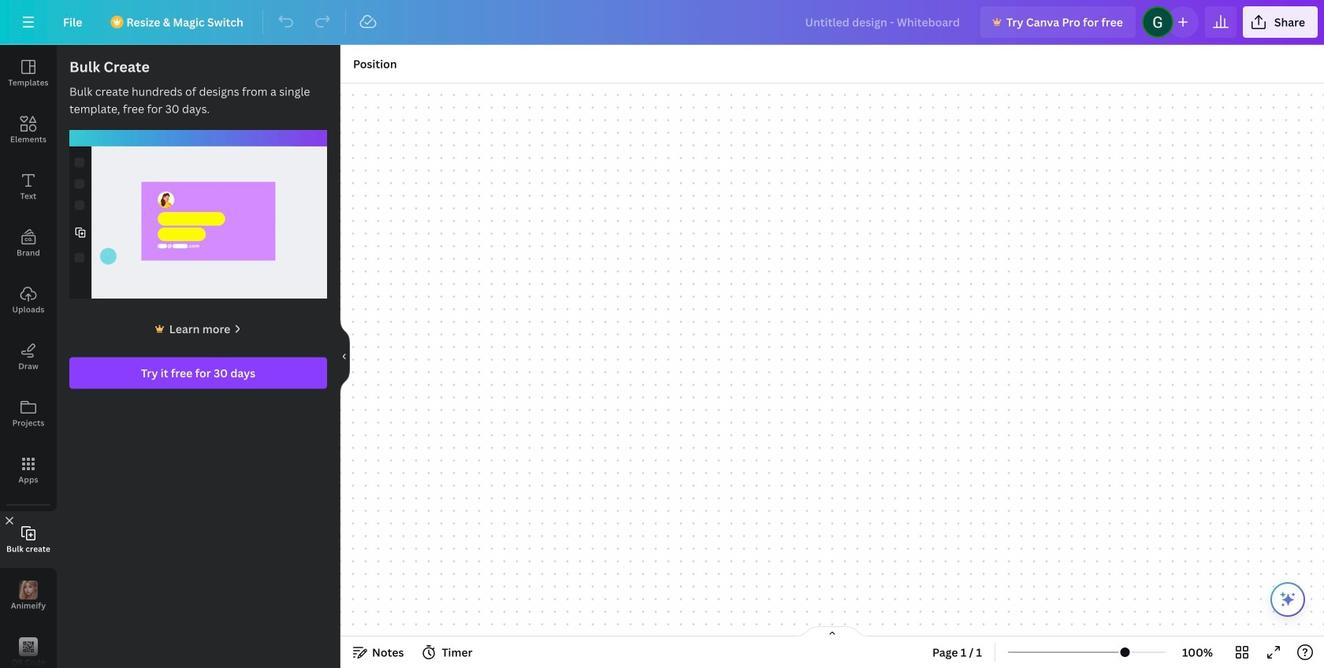 Task type: describe. For each thing, give the bounding box(es) containing it.
main menu bar
[[0, 0, 1324, 45]]

show pages image
[[795, 626, 870, 639]]



Task type: vqa. For each thing, say whether or not it's contained in the screenshot.
Design
no



Task type: locate. For each thing, give the bounding box(es) containing it.
Design title text field
[[793, 6, 974, 38]]

hide image
[[340, 319, 350, 395]]

canva assistant image
[[1279, 590, 1298, 609]]

side panel tab list
[[0, 45, 57, 669]]



